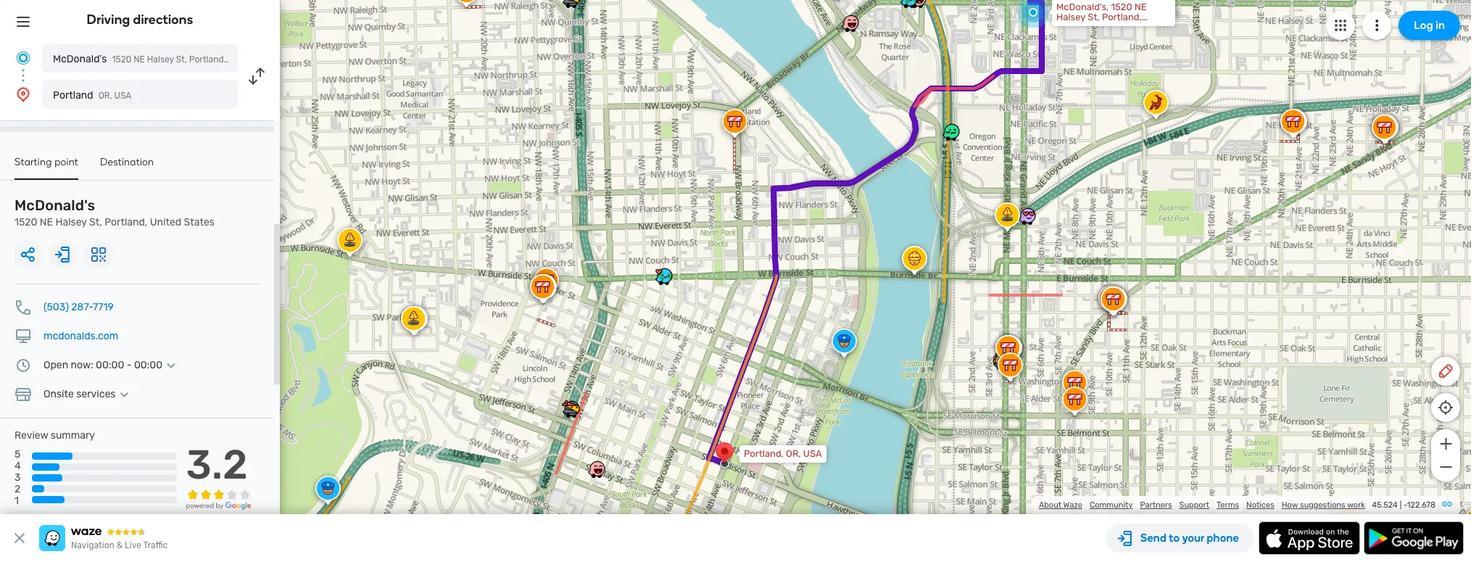 Task type: locate. For each thing, give the bounding box(es) containing it.
1 horizontal spatial or,
[[786, 448, 801, 459]]

1 horizontal spatial usa
[[804, 448, 822, 459]]

or, for portland,
[[786, 448, 801, 459]]

0 vertical spatial -
[[127, 359, 132, 371]]

destination button
[[100, 156, 154, 178]]

-
[[127, 359, 132, 371], [1404, 500, 1408, 510]]

usa
[[114, 91, 132, 101], [804, 448, 822, 459]]

onsite
[[44, 388, 74, 400]]

0 horizontal spatial united
[[150, 216, 181, 228]]

united inside mcdonald's, 1520 ne halsey st, portland, united states
[[1057, 22, 1086, 33]]

0 vertical spatial united
[[1057, 22, 1086, 33]]

0 horizontal spatial halsey
[[55, 216, 87, 228]]

2 horizontal spatial states
[[1088, 22, 1117, 33]]

portland, or, usa
[[744, 448, 822, 459]]

1520 right mcdonald's,
[[1111, 1, 1133, 12]]

1520 down driving
[[112, 54, 132, 65]]

1 vertical spatial mcdonald's
[[15, 197, 95, 214]]

0 vertical spatial 1520
[[1111, 1, 1133, 12]]

ne right mcdonald's,
[[1135, 1, 1147, 12]]

community link
[[1090, 500, 1133, 510]]

- right the |
[[1404, 500, 1408, 510]]

waze
[[1064, 500, 1083, 510]]

notices
[[1247, 500, 1275, 510]]

7719
[[93, 301, 114, 313]]

0 vertical spatial ne
[[1135, 1, 1147, 12]]

st,
[[1088, 12, 1100, 22], [176, 54, 187, 65], [89, 216, 102, 228]]

1 horizontal spatial 00:00
[[134, 359, 163, 371]]

00:00
[[96, 359, 124, 371], [134, 359, 163, 371]]

halsey
[[1057, 12, 1086, 22], [147, 54, 174, 65], [55, 216, 87, 228]]

summary
[[51, 429, 95, 442]]

1 vertical spatial united
[[228, 54, 255, 65]]

0 vertical spatial st,
[[1088, 12, 1100, 22]]

0 horizontal spatial or,
[[98, 91, 112, 101]]

how
[[1282, 500, 1298, 510]]

5 4 3 2 1
[[15, 448, 21, 507]]

0 vertical spatial or,
[[98, 91, 112, 101]]

ne inside mcdonald's, 1520 ne halsey st, portland, united states
[[1135, 1, 1147, 12]]

zoom out image
[[1437, 458, 1455, 476]]

portland
[[53, 89, 93, 102]]

link image
[[1442, 498, 1453, 510]]

0 horizontal spatial 00:00
[[96, 359, 124, 371]]

1520
[[1111, 1, 1133, 12], [112, 54, 132, 65], [15, 216, 37, 228]]

1 vertical spatial halsey
[[147, 54, 174, 65]]

clock image
[[15, 357, 32, 374]]

5
[[15, 448, 21, 461]]

x image
[[11, 529, 28, 547]]

or, inside portland or, usa
[[98, 91, 112, 101]]

mcdonald's up portland
[[53, 53, 107, 65]]

1 horizontal spatial halsey
[[147, 54, 174, 65]]

portland, inside mcdonald's, 1520 ne halsey st, portland, united states
[[1102, 12, 1142, 22]]

directions
[[133, 12, 193, 28]]

support link
[[1180, 500, 1210, 510]]

1 vertical spatial or,
[[786, 448, 801, 459]]

usa inside portland or, usa
[[114, 91, 132, 101]]

(503) 287-7719 link
[[44, 301, 114, 313]]

1 horizontal spatial st,
[[176, 54, 187, 65]]

states
[[1088, 22, 1117, 33], [257, 54, 283, 65], [184, 216, 215, 228]]

navigation
[[71, 540, 115, 550]]

2 vertical spatial 1520
[[15, 216, 37, 228]]

mcdonalds.com link
[[44, 330, 118, 342]]

mcdonald's 1520 ne halsey st, portland, united states down 'destination' button
[[15, 197, 215, 228]]

states inside mcdonald's, 1520 ne halsey st, portland, united states
[[1088, 22, 1117, 33]]

review summary
[[15, 429, 95, 442]]

onsite services
[[44, 388, 116, 400]]

united
[[1057, 22, 1086, 33], [228, 54, 255, 65], [150, 216, 181, 228]]

notices link
[[1247, 500, 1275, 510]]

1520 down starting point button
[[15, 216, 37, 228]]

2 vertical spatial halsey
[[55, 216, 87, 228]]

open now: 00:00 - 00:00 button
[[44, 359, 180, 371]]

2 vertical spatial states
[[184, 216, 215, 228]]

2 horizontal spatial halsey
[[1057, 12, 1086, 22]]

halsey inside mcdonald's, 1520 ne halsey st, portland, united states
[[1057, 12, 1086, 22]]

1 vertical spatial states
[[257, 54, 283, 65]]

how suggestions work link
[[1282, 500, 1366, 510]]

122.678
[[1408, 500, 1436, 510]]

current location image
[[15, 49, 32, 67]]

2 horizontal spatial ne
[[1135, 1, 1147, 12]]

mcdonald's
[[53, 53, 107, 65], [15, 197, 95, 214]]

starting
[[15, 156, 52, 168]]

45.524
[[1372, 500, 1398, 510]]

1 horizontal spatial ne
[[134, 54, 145, 65]]

navigation & live traffic
[[71, 540, 168, 550]]

1 vertical spatial st,
[[176, 54, 187, 65]]

0 horizontal spatial -
[[127, 359, 132, 371]]

(503) 287-7719
[[44, 301, 114, 313]]

2 horizontal spatial st,
[[1088, 12, 1100, 22]]

ne
[[1135, 1, 1147, 12], [134, 54, 145, 65], [40, 216, 53, 228]]

(503)
[[44, 301, 69, 313]]

partners
[[1140, 500, 1172, 510]]

1 vertical spatial 1520
[[112, 54, 132, 65]]

0 horizontal spatial 1520
[[15, 216, 37, 228]]

1 horizontal spatial 1520
[[112, 54, 132, 65]]

- up chevron down icon
[[127, 359, 132, 371]]

0 vertical spatial halsey
[[1057, 12, 1086, 22]]

1 horizontal spatial states
[[257, 54, 283, 65]]

mcdonald's 1520 ne halsey st, portland, united states
[[53, 53, 283, 65], [15, 197, 215, 228]]

1 horizontal spatial -
[[1404, 500, 1408, 510]]

2 horizontal spatial united
[[1057, 22, 1086, 33]]

mcdonald's,
[[1057, 1, 1109, 12]]

0 vertical spatial states
[[1088, 22, 1117, 33]]

driving directions
[[87, 12, 193, 28]]

1 vertical spatial usa
[[804, 448, 822, 459]]

mcdonald's 1520 ne halsey st, portland, united states down 'directions' on the top of page
[[53, 53, 283, 65]]

287-
[[71, 301, 93, 313]]

or, for portland
[[98, 91, 112, 101]]

0 horizontal spatial ne
[[40, 216, 53, 228]]

ne down starting point button
[[40, 216, 53, 228]]

1 horizontal spatial united
[[228, 54, 255, 65]]

mcdonald's down starting point button
[[15, 197, 95, 214]]

community
[[1090, 500, 1133, 510]]

2 horizontal spatial 1520
[[1111, 1, 1133, 12]]

0 horizontal spatial usa
[[114, 91, 132, 101]]

0 vertical spatial usa
[[114, 91, 132, 101]]

1 vertical spatial ne
[[134, 54, 145, 65]]

ne down driving directions
[[134, 54, 145, 65]]

2 vertical spatial st,
[[89, 216, 102, 228]]

portland,
[[1102, 12, 1142, 22], [189, 54, 226, 65], [105, 216, 148, 228], [744, 448, 784, 459]]

or,
[[98, 91, 112, 101], [786, 448, 801, 459]]

point
[[55, 156, 78, 168]]



Task type: vqa. For each thing, say whether or not it's contained in the screenshot.
Palisades
no



Task type: describe. For each thing, give the bounding box(es) containing it.
live
[[125, 540, 141, 550]]

3.2
[[186, 441, 248, 489]]

usa for portland,
[[804, 448, 822, 459]]

driving
[[87, 12, 130, 28]]

4
[[15, 460, 21, 472]]

review
[[15, 429, 48, 442]]

1 00:00 from the left
[[96, 359, 124, 371]]

0 horizontal spatial states
[[184, 216, 215, 228]]

starting point
[[15, 156, 78, 168]]

2 vertical spatial united
[[150, 216, 181, 228]]

1 vertical spatial mcdonald's 1520 ne halsey st, portland, united states
[[15, 197, 215, 228]]

destination
[[100, 156, 154, 168]]

about waze link
[[1039, 500, 1083, 510]]

suggestions
[[1300, 500, 1346, 510]]

mcdonalds.com
[[44, 330, 118, 342]]

&
[[117, 540, 123, 550]]

services
[[76, 388, 116, 400]]

about waze community partners support terms notices how suggestions work 45.524 | -122.678
[[1039, 500, 1436, 510]]

terms
[[1217, 500, 1240, 510]]

chevron down image
[[116, 389, 133, 400]]

portland or, usa
[[53, 89, 132, 102]]

0 horizontal spatial st,
[[89, 216, 102, 228]]

usa for portland
[[114, 91, 132, 101]]

computer image
[[15, 328, 32, 345]]

|
[[1400, 500, 1402, 510]]

open now: 00:00 - 00:00
[[44, 359, 163, 371]]

open
[[44, 359, 68, 371]]

1 vertical spatial -
[[1404, 500, 1408, 510]]

store image
[[15, 386, 32, 403]]

now:
[[71, 359, 93, 371]]

0 vertical spatial mcdonald's 1520 ne halsey st, portland, united states
[[53, 53, 283, 65]]

terms link
[[1217, 500, 1240, 510]]

2
[[15, 483, 20, 496]]

mcdonald's inside mcdonald's 1520 ne halsey st, portland, united states
[[15, 197, 95, 214]]

st, inside mcdonald's, 1520 ne halsey st, portland, united states
[[1088, 12, 1100, 22]]

zoom in image
[[1437, 435, 1455, 453]]

support
[[1180, 500, 1210, 510]]

work
[[1348, 500, 1366, 510]]

about
[[1039, 500, 1062, 510]]

location image
[[15, 86, 32, 103]]

mcdonald's, 1520 ne halsey st, portland, united states
[[1057, 1, 1147, 33]]

pencil image
[[1438, 363, 1455, 380]]

onsite services button
[[44, 388, 133, 400]]

starting point button
[[15, 156, 78, 180]]

partners link
[[1140, 500, 1172, 510]]

call image
[[15, 299, 32, 316]]

traffic
[[143, 540, 168, 550]]

2 00:00 from the left
[[134, 359, 163, 371]]

chevron down image
[[163, 360, 180, 371]]

0 vertical spatial mcdonald's
[[53, 53, 107, 65]]

3
[[15, 472, 21, 484]]

1520 inside mcdonald's, 1520 ne halsey st, portland, united states
[[1111, 1, 1133, 12]]

2 vertical spatial ne
[[40, 216, 53, 228]]

1
[[15, 495, 19, 507]]



